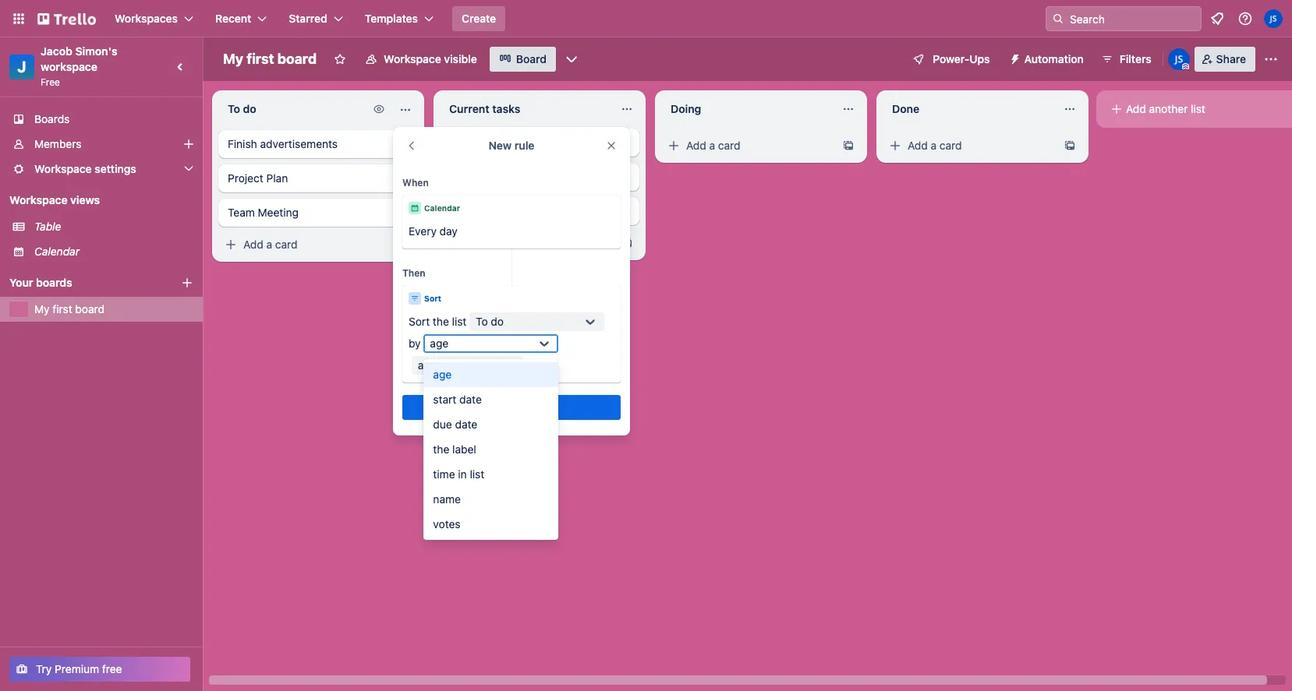 Task type: locate. For each thing, give the bounding box(es) containing it.
to
[[476, 315, 488, 328]]

finish advertisements link down current tasks "text box"
[[440, 129, 640, 157]]

Done text field
[[883, 97, 1055, 122]]

1 horizontal spatial my
[[223, 51, 243, 67]]

add
[[1126, 102, 1147, 115], [686, 139, 707, 152], [908, 139, 928, 152], [465, 236, 485, 250], [243, 238, 263, 251], [478, 401, 499, 414]]

list right another
[[1191, 102, 1206, 115]]

try premium free
[[36, 663, 122, 676]]

rule right the new
[[515, 139, 535, 152]]

primary element
[[0, 0, 1293, 37]]

start date
[[433, 393, 482, 406]]

add a card link for create from template… icon to the bottom
[[218, 234, 393, 256]]

1 horizontal spatial team
[[449, 204, 476, 218]]

1 vertical spatial board
[[75, 303, 105, 316]]

card down doing text box
[[718, 139, 741, 152]]

automation
[[1025, 52, 1084, 66]]

sort
[[424, 294, 442, 303], [409, 315, 430, 328]]

workspace for workspace views
[[9, 193, 68, 207]]

workspace navigation collapse icon image
[[170, 56, 192, 78]]

advertisements for current tasks "text box"
[[482, 136, 559, 149]]

add down doing text box
[[686, 139, 707, 152]]

0 horizontal spatial finish advertisements link
[[218, 130, 418, 158]]

jacob simon's workspace link
[[41, 44, 120, 73]]

your boards
[[9, 276, 72, 289]]

meeting down "plan"
[[258, 206, 299, 219]]

meeting down the new
[[479, 204, 520, 218]]

my down the your boards
[[34, 303, 50, 316]]

0 horizontal spatial create from template… image
[[399, 239, 412, 251]]

team meeting up day
[[449, 204, 520, 218]]

workspace views
[[9, 193, 100, 207]]

j
[[17, 58, 26, 76]]

card down done text box
[[940, 139, 962, 152]]

add a card down done text box
[[908, 139, 962, 152]]

team down project at top
[[228, 206, 255, 219]]

meeting
[[479, 204, 520, 218], [258, 206, 299, 219]]

age down sort the list on the left top of page
[[430, 337, 449, 350]]

my
[[223, 51, 243, 67], [34, 303, 50, 316]]

1 horizontal spatial board
[[277, 51, 317, 67]]

0 horizontal spatial first
[[53, 303, 72, 316]]

rule right new
[[526, 401, 545, 414]]

finish advertisements link for current tasks "text box"
[[440, 129, 640, 157]]

sm image inside automation button
[[1003, 47, 1025, 69]]

workspace down templates popup button
[[384, 52, 441, 66]]

my first board down recent popup button
[[223, 51, 317, 67]]

0 horizontal spatial meeting
[[258, 206, 299, 219]]

templates
[[365, 12, 418, 25]]

0 vertical spatial board
[[277, 51, 317, 67]]

0 vertical spatial create from template… image
[[842, 140, 855, 152]]

date right start
[[460, 393, 482, 406]]

1 vertical spatial calendar
[[34, 245, 80, 258]]

1 vertical spatial my
[[34, 303, 50, 316]]

sort the list
[[409, 315, 467, 328]]

0 horizontal spatial create from template… image
[[621, 237, 633, 250]]

1 vertical spatial my first board
[[34, 303, 105, 316]]

add new rule button
[[403, 395, 621, 420]]

1 vertical spatial first
[[53, 303, 72, 316]]

workspace down members
[[34, 162, 92, 176]]

advertisements down current tasks "text box"
[[482, 136, 559, 149]]

0 horizontal spatial finish
[[228, 137, 257, 151]]

create from template… image
[[1064, 140, 1076, 152], [399, 239, 412, 251]]

1 vertical spatial list
[[452, 315, 467, 328]]

list right 'in' at the bottom
[[470, 468, 485, 481]]

board down starred
[[277, 51, 317, 67]]

card
[[718, 139, 741, 152], [940, 139, 962, 152], [497, 236, 519, 250], [275, 238, 298, 251]]

list
[[1191, 102, 1206, 115], [452, 315, 467, 328], [470, 468, 485, 481]]

every
[[409, 225, 437, 238]]

finish
[[449, 136, 479, 149], [228, 137, 257, 151]]

a
[[710, 139, 715, 152], [931, 139, 937, 152], [488, 236, 494, 250], [266, 238, 272, 251]]

advertisements
[[482, 136, 559, 149], [260, 137, 338, 151]]

1 vertical spatial workspace
[[34, 162, 92, 176]]

0 vertical spatial age
[[430, 337, 449, 350]]

premium
[[55, 663, 99, 676]]

1 horizontal spatial first
[[247, 51, 274, 67]]

0 vertical spatial date
[[460, 393, 482, 406]]

sm image
[[1003, 47, 1025, 69], [666, 138, 682, 154], [223, 237, 239, 253]]

sm image
[[371, 101, 387, 117], [1109, 101, 1125, 117], [888, 138, 903, 154], [445, 236, 460, 251]]

1 horizontal spatial finish
[[449, 136, 479, 149]]

a right day
[[488, 236, 494, 250]]

date for due date
[[455, 418, 478, 431]]

0 horizontal spatial advertisements
[[260, 137, 338, 151]]

1 horizontal spatial jacob simon (jacobsimon16) image
[[1264, 9, 1283, 28]]

finish advertisements link
[[440, 129, 640, 157], [218, 130, 418, 158]]

meeting for team meeting link for to do text box
[[258, 206, 299, 219]]

board
[[277, 51, 317, 67], [75, 303, 105, 316]]

1 horizontal spatial team meeting
[[449, 204, 520, 218]]

finish for current tasks "text box"
[[449, 136, 479, 149]]

add down project plan at top
[[243, 238, 263, 251]]

finish left the new
[[449, 136, 479, 149]]

my first board link
[[34, 302, 193, 317]]

jacob
[[41, 44, 72, 58]]

2 vertical spatial list
[[470, 468, 485, 481]]

starred button
[[279, 6, 352, 31]]

add another list link
[[1103, 97, 1293, 122]]

rule inside button
[[526, 401, 545, 414]]

do
[[491, 315, 504, 328]]

add another list
[[1126, 102, 1206, 115]]

sort up by
[[409, 315, 430, 328]]

workspace settings button
[[0, 157, 203, 182]]

team meeting down project plan at top
[[228, 206, 299, 219]]

1 vertical spatial create from template… image
[[621, 237, 633, 250]]

workspace for workspace settings
[[34, 162, 92, 176]]

workspace visible
[[384, 52, 477, 66]]

2 horizontal spatial list
[[1191, 102, 1206, 115]]

by
[[409, 337, 421, 350]]

1 horizontal spatial advertisements
[[482, 136, 559, 149]]

1 horizontal spatial finish advertisements link
[[440, 129, 640, 157]]

advertisements down to do text box
[[260, 137, 338, 151]]

finish advertisements up "plan"
[[228, 137, 338, 151]]

new rule
[[489, 139, 535, 152]]

age up start
[[433, 368, 452, 381]]

1 vertical spatial jacob simon (jacobsimon16) image
[[1168, 48, 1190, 70]]

the   label
[[433, 443, 476, 456]]

share
[[1217, 52, 1247, 66]]

1 horizontal spatial team meeting link
[[440, 197, 640, 225]]

1 horizontal spatial my first board
[[223, 51, 317, 67]]

workspace inside button
[[384, 52, 441, 66]]

add a card down doing text box
[[686, 139, 741, 152]]

create from template… image
[[842, 140, 855, 152], [621, 237, 633, 250]]

workspace for workspace visible
[[384, 52, 441, 66]]

0 vertical spatial first
[[247, 51, 274, 67]]

0 vertical spatial list
[[1191, 102, 1206, 115]]

my first board down your boards with 1 items element
[[34, 303, 105, 316]]

filters
[[1120, 52, 1152, 66]]

add a card link
[[661, 135, 836, 157], [883, 135, 1058, 157], [440, 232, 615, 254], [218, 234, 393, 256]]

the left label
[[433, 443, 450, 456]]

team up day
[[449, 204, 476, 218]]

workspace inside popup button
[[34, 162, 92, 176]]

j link
[[9, 55, 34, 80]]

first down recent popup button
[[247, 51, 274, 67]]

workspace settings
[[34, 162, 136, 176]]

finish advertisements link for to do text box
[[218, 130, 418, 158]]

0 horizontal spatial calendar
[[34, 245, 80, 258]]

1 horizontal spatial finish advertisements
[[449, 136, 559, 149]]

calendar
[[424, 204, 460, 213], [34, 245, 80, 258]]

new
[[489, 139, 512, 152]]

0 vertical spatial calendar
[[424, 204, 460, 213]]

add right day
[[465, 236, 485, 250]]

add a card
[[686, 139, 741, 152], [908, 139, 962, 152], [465, 236, 519, 250], [243, 238, 298, 251]]

0 vertical spatial workspace
[[384, 52, 441, 66]]

add a card link for the right create from template… image
[[661, 135, 836, 157]]

1 vertical spatial date
[[455, 418, 478, 431]]

1 vertical spatial rule
[[526, 401, 545, 414]]

open information menu image
[[1238, 11, 1254, 27]]

age
[[430, 337, 449, 350], [433, 368, 452, 381]]

board inside text field
[[277, 51, 317, 67]]

team meeting link down project plan link
[[218, 199, 418, 227]]

my inside text field
[[223, 51, 243, 67]]

time
[[433, 468, 455, 481]]

0 horizontal spatial team meeting
[[228, 206, 299, 219]]

1 horizontal spatial sm image
[[666, 138, 682, 154]]

customize views image
[[564, 51, 580, 67]]

board down your boards with 1 items element
[[75, 303, 105, 316]]

list left to on the left top
[[452, 315, 467, 328]]

settings
[[95, 162, 136, 176]]

finish for to do text box
[[228, 137, 257, 151]]

add down done text box
[[908, 139, 928, 152]]

back to home image
[[37, 6, 96, 31]]

jacob simon (jacobsimon16) image
[[1264, 9, 1283, 28], [1168, 48, 1190, 70]]

board
[[516, 52, 547, 66]]

first down 'boards'
[[53, 303, 72, 316]]

ups
[[970, 52, 990, 66]]

add left new
[[478, 401, 499, 414]]

0 horizontal spatial jacob simon (jacobsimon16) image
[[1168, 48, 1190, 70]]

team
[[449, 204, 476, 218], [228, 206, 255, 219]]

the
[[433, 315, 449, 328], [433, 443, 450, 456]]

date right due
[[455, 418, 478, 431]]

rule
[[515, 139, 535, 152], [526, 401, 545, 414]]

0 vertical spatial my
[[223, 51, 243, 67]]

finish advertisements down current tasks "text box"
[[449, 136, 559, 149]]

the left to on the left top
[[433, 315, 449, 328]]

0 horizontal spatial team
[[228, 206, 255, 219]]

0 vertical spatial sm image
[[1003, 47, 1025, 69]]

2 horizontal spatial sm image
[[1003, 47, 1025, 69]]

0 vertical spatial rule
[[515, 139, 535, 152]]

jacob simon (jacobsimon16) image right open information menu icon on the right top of page
[[1264, 9, 1283, 28]]

calendar inside 'link'
[[34, 245, 80, 258]]

first
[[247, 51, 274, 67], [53, 303, 72, 316]]

finish advertisements link up project plan link
[[218, 130, 418, 158]]

workspace
[[384, 52, 441, 66], [34, 162, 92, 176], [9, 193, 68, 207]]

0 vertical spatial sort
[[424, 294, 442, 303]]

team for team meeting link for to do text box
[[228, 206, 255, 219]]

label
[[453, 443, 476, 456]]

sort up sort the list on the left top of page
[[424, 294, 442, 303]]

table link
[[34, 219, 193, 235]]

finish advertisements for to do text box
[[228, 137, 338, 151]]

calendar up day
[[424, 204, 460, 213]]

workspace up 'table'
[[9, 193, 68, 207]]

jacob simon (jacobsimon16) image right filters at the top right
[[1168, 48, 1190, 70]]

team meeting link
[[440, 197, 640, 225], [218, 199, 418, 227]]

calendar down 'table'
[[34, 245, 80, 258]]

my first board
[[223, 51, 317, 67], [34, 303, 105, 316]]

my down recent
[[223, 51, 243, 67]]

0 horizontal spatial team meeting link
[[218, 199, 418, 227]]

1 horizontal spatial meeting
[[479, 204, 520, 218]]

1 horizontal spatial list
[[470, 468, 485, 481]]

1 vertical spatial sort
[[409, 315, 430, 328]]

power-ups
[[933, 52, 990, 66]]

2 vertical spatial sm image
[[223, 237, 239, 253]]

0 vertical spatial my first board
[[223, 51, 317, 67]]

date
[[460, 393, 482, 406], [455, 418, 478, 431]]

finish advertisements for current tasks "text box"
[[449, 136, 559, 149]]

add for left create from template… image
[[465, 236, 485, 250]]

0 horizontal spatial finish advertisements
[[228, 137, 338, 151]]

finish up project at top
[[228, 137, 257, 151]]

team meeting link down new rule
[[440, 197, 640, 225]]

finish advertisements
[[449, 136, 559, 149], [228, 137, 338, 151]]

a down "plan"
[[266, 238, 272, 251]]

0 vertical spatial create from template… image
[[1064, 140, 1076, 152]]

star or unstar board image
[[334, 53, 346, 66]]

0 horizontal spatial sm image
[[223, 237, 239, 253]]

2 vertical spatial workspace
[[9, 193, 68, 207]]

0 horizontal spatial list
[[452, 315, 467, 328]]

add for rightmost create from template… icon
[[908, 139, 928, 152]]



Task type: vqa. For each thing, say whether or not it's contained in the screenshot.
Hire inexexperienced writer
no



Task type: describe. For each thing, give the bounding box(es) containing it.
recent
[[215, 12, 251, 25]]

due date
[[433, 418, 478, 431]]

boards
[[36, 276, 72, 289]]

1 vertical spatial age
[[433, 368, 452, 381]]

team meeting link for current tasks "text box"
[[440, 197, 640, 225]]

0 horizontal spatial my
[[34, 303, 50, 316]]

time in list
[[433, 468, 485, 481]]

add board image
[[181, 277, 193, 289]]

filters button
[[1097, 47, 1157, 72]]

templates button
[[355, 6, 443, 31]]

project plan
[[228, 172, 288, 185]]

table
[[34, 220, 61, 233]]

meeting for current tasks "text box" team meeting link
[[479, 204, 520, 218]]

a down doing text box
[[710, 139, 715, 152]]

0 vertical spatial the
[[433, 315, 449, 328]]

power-
[[933, 52, 970, 66]]

your
[[9, 276, 33, 289]]

boards
[[34, 112, 70, 126]]

workspaces button
[[105, 6, 203, 31]]

visible
[[444, 52, 477, 66]]

sort for sort
[[424, 294, 442, 303]]

1 horizontal spatial create from template… image
[[842, 140, 855, 152]]

0 notifications image
[[1208, 9, 1227, 28]]

add for the right create from template… image
[[686, 139, 707, 152]]

sm image inside add another list link
[[1109, 101, 1125, 117]]

free
[[102, 663, 122, 676]]

in
[[458, 468, 467, 481]]

card right day
[[497, 236, 519, 250]]

add for create from template… icon to the bottom
[[243, 238, 263, 251]]

when
[[403, 177, 429, 189]]

workspace
[[41, 60, 97, 73]]

project
[[228, 172, 263, 185]]

show menu image
[[1264, 51, 1279, 67]]

0 vertical spatial jacob simon (jacobsimon16) image
[[1264, 9, 1283, 28]]

this member is an admin of this board. image
[[1182, 63, 1189, 70]]

every day
[[409, 225, 458, 238]]

add new rule
[[478, 401, 545, 414]]

start
[[433, 393, 457, 406]]

team for current tasks "text box" team meeting link
[[449, 204, 476, 218]]

sort for sort the list
[[409, 315, 430, 328]]

jacob simon's workspace free
[[41, 44, 120, 88]]

a down done text box
[[931, 139, 937, 152]]

members link
[[0, 132, 203, 157]]

ascending
[[418, 359, 470, 372]]

list for add another list
[[1191, 102, 1206, 115]]

project plan link
[[218, 165, 418, 193]]

card down "plan"
[[275, 238, 298, 251]]

0 horizontal spatial my first board
[[34, 303, 105, 316]]

try premium free button
[[9, 658, 190, 683]]

due
[[433, 418, 452, 431]]

Current tasks text field
[[440, 97, 612, 122]]

1 horizontal spatial create from template… image
[[1064, 140, 1076, 152]]

members
[[34, 137, 82, 151]]

my first board inside text field
[[223, 51, 317, 67]]

day
[[440, 225, 458, 238]]

votes
[[433, 518, 461, 531]]

board link
[[490, 47, 556, 72]]

1 vertical spatial the
[[433, 443, 450, 456]]

name
[[433, 493, 461, 506]]

add a card down "plan"
[[243, 238, 298, 251]]

1 vertical spatial create from template… image
[[399, 239, 412, 251]]

1 horizontal spatial calendar
[[424, 204, 460, 213]]

share button
[[1195, 47, 1256, 72]]

list for sort the list
[[452, 315, 467, 328]]

0 horizontal spatial board
[[75, 303, 105, 316]]

team meeting for current tasks "text box" team meeting link
[[449, 204, 520, 218]]

free
[[41, 76, 60, 88]]

search image
[[1052, 12, 1065, 25]]

calendar link
[[34, 244, 193, 260]]

add a card link for rightmost create from template… icon
[[883, 135, 1058, 157]]

create
[[462, 12, 496, 25]]

simon's
[[75, 44, 117, 58]]

team meeting link for to do text box
[[218, 199, 418, 227]]

workspace visible button
[[356, 47, 487, 72]]

views
[[70, 193, 100, 207]]

add a card link for left create from template… image
[[440, 232, 615, 254]]

try
[[36, 663, 52, 676]]

add inside button
[[478, 401, 499, 414]]

advertisements for to do text box
[[260, 137, 338, 151]]

Search field
[[1065, 7, 1201, 30]]

list for time in list
[[470, 468, 485, 481]]

team meeting for team meeting link for to do text box
[[228, 206, 299, 219]]

add a card right day
[[465, 236, 519, 250]]

plan
[[266, 172, 288, 185]]

create button
[[452, 6, 506, 31]]

recent button
[[206, 6, 276, 31]]

boards link
[[0, 107, 203, 132]]

to do
[[476, 315, 504, 328]]

automation button
[[1003, 47, 1093, 72]]

workspaces
[[115, 12, 178, 25]]

your boards with 1 items element
[[9, 274, 158, 293]]

starred
[[289, 12, 327, 25]]

another
[[1149, 102, 1188, 115]]

add left another
[[1126, 102, 1147, 115]]

date for start date
[[460, 393, 482, 406]]

power-ups button
[[902, 47, 1000, 72]]

new
[[502, 401, 523, 414]]

then
[[403, 268, 426, 279]]

Board name text field
[[215, 47, 325, 72]]

To do text field
[[218, 97, 365, 122]]

1 vertical spatial sm image
[[666, 138, 682, 154]]

first inside text field
[[247, 51, 274, 67]]

Doing text field
[[661, 97, 833, 122]]



